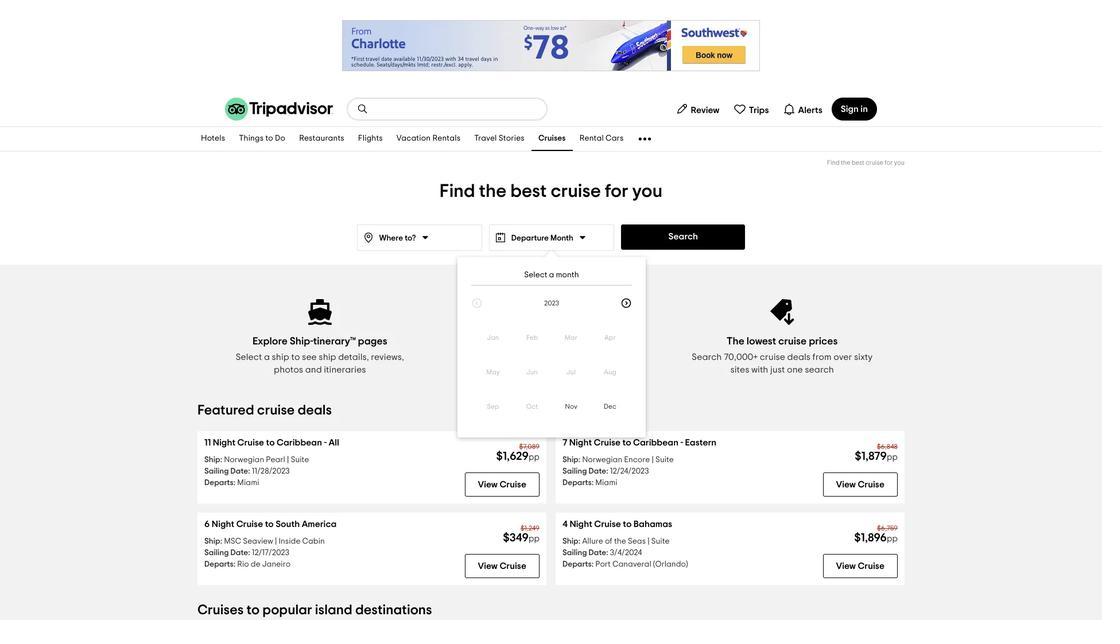 Task type: locate. For each thing, give the bounding box(es) containing it.
$7,089 $1,629 pp
[[496, 443, 540, 462]]

vacation
[[397, 135, 431, 143]]

0 horizontal spatial a
[[264, 353, 270, 362]]

: inside ship : allure of the seas | suite sailing date: 3/4/2024 departs: port canaveral (orlando)
[[579, 537, 581, 546]]

night right '7'
[[570, 438, 592, 447]]

0 horizontal spatial caribbean
[[277, 438, 322, 447]]

0 vertical spatial with
[[539, 353, 555, 362]]

your
[[484, 353, 503, 362]]

msc
[[224, 537, 241, 546]]

| inside ship : norwegian pearl | suite sailing date: 11/28/2023 departs: miami
[[287, 456, 289, 464]]

things to do
[[239, 135, 285, 143]]

miami for $1,629
[[237, 479, 259, 487]]

suite inside ship : norwegian encore | suite sailing date: 12/24/2023 departs: miami
[[656, 456, 674, 464]]

11 night cruise to caribbean - all
[[204, 438, 339, 447]]

departure month
[[512, 234, 574, 242]]

night right 11 on the left of page
[[213, 438, 236, 447]]

1 vertical spatial best
[[511, 182, 547, 200]]

1 horizontal spatial norwegian
[[582, 456, 623, 464]]

restaurants link
[[292, 127, 351, 151]]

our
[[557, 353, 572, 362]]

departs: left rio
[[204, 560, 236, 569]]

date: up port
[[589, 549, 608, 557]]

with
[[539, 353, 555, 362], [752, 365, 769, 374]]

find the best cruise for you up departure month
[[440, 182, 663, 200]]

to left popular at the bottom
[[247, 604, 260, 617]]

the down 'sign'
[[841, 160, 851, 166]]

cruises down rio
[[198, 604, 244, 617]]

0 horizontal spatial find the best cruise for you
[[440, 182, 663, 200]]

date: up rio
[[231, 549, 250, 557]]

view cruise down $349
[[478, 562, 527, 571]]

ship down ship‑tinerary™
[[319, 353, 336, 362]]

trips
[[749, 105, 769, 115]]

1 vertical spatial with
[[752, 365, 769, 374]]

view for $1,629
[[478, 480, 498, 489]]

select down explore
[[236, 353, 262, 362]]

night right 4
[[570, 520, 593, 529]]

1 caribbean from the left
[[277, 438, 322, 447]]

0 vertical spatial cruises
[[539, 135, 566, 143]]

2 - from the left
[[681, 438, 683, 447]]

0 vertical spatial a
[[549, 271, 554, 279]]

a left month
[[549, 271, 554, 279]]

2 norwegian from the left
[[582, 456, 623, 464]]

ship inside ship : allure of the seas | suite sailing date: 3/4/2024 departs: port canaveral (orlando)
[[563, 537, 579, 546]]

pp inside $7,089 $1,629 pp
[[529, 453, 540, 462]]

- left 'all'
[[324, 438, 327, 447]]

pp inside $6,848 $1,879 pp
[[887, 453, 898, 462]]

cruise up one
[[779, 337, 807, 347]]

4
[[563, 520, 568, 529]]

$1,249
[[521, 525, 540, 532]]

0 horizontal spatial for
[[605, 182, 629, 200]]

rio
[[237, 560, 249, 569]]

vacation rentals link
[[390, 127, 468, 151]]

travel stories link
[[468, 127, 532, 151]]

miami inside ship : norwegian encore | suite sailing date: 12/24/2023 departs: miami
[[596, 479, 618, 487]]

norwegian up 11/28/2023
[[224, 456, 264, 464]]

ship
[[204, 456, 220, 464], [563, 456, 579, 464], [204, 537, 220, 546], [563, 537, 579, 546]]

norwegian up '12/24/2023' on the right bottom of the page
[[582, 456, 623, 464]]

1 horizontal spatial with
[[752, 365, 769, 374]]

1 - from the left
[[324, 438, 327, 447]]

photos
[[274, 365, 303, 374]]

6 night cruise to south america
[[204, 520, 337, 529]]

oct
[[526, 403, 538, 410]]

miami
[[237, 479, 259, 487], [596, 479, 618, 487]]

best up departure
[[511, 182, 547, 200]]

to up the pearl
[[266, 438, 275, 447]]

cruise down $1,896
[[858, 562, 885, 571]]

1 vertical spatial find
[[440, 182, 475, 200]]

4 night cruise to bahamas
[[563, 520, 673, 529]]

0 horizontal spatial cruises
[[198, 604, 244, 617]]

0 horizontal spatial with
[[539, 353, 555, 362]]

find the best cruise for you down in
[[827, 160, 905, 166]]

: inside ship : norwegian pearl | suite sailing date: 11/28/2023 departs: miami
[[220, 456, 222, 464]]

view cruise down the $1,879
[[836, 480, 885, 489]]

norwegian inside ship : norwegian encore | suite sailing date: 12/24/2023 departs: miami
[[582, 456, 623, 464]]

sailing down msc
[[204, 549, 229, 557]]

1 norwegian from the left
[[224, 456, 264, 464]]

select a month
[[524, 271, 579, 279]]

with left our on the right bottom
[[539, 353, 555, 362]]

advertisement region
[[342, 20, 760, 72]]

| right the pearl
[[287, 456, 289, 464]]

to left see
[[291, 353, 300, 362]]

deals up one
[[788, 353, 811, 362]]

to left south
[[265, 520, 274, 529]]

search
[[669, 232, 698, 241], [692, 353, 722, 362]]

2023
[[544, 300, 559, 307]]

suite right encore at the bottom right of the page
[[656, 456, 674, 464]]

travel stories
[[474, 135, 525, 143]]

a down explore
[[264, 353, 270, 362]]

de
[[251, 560, 261, 569]]

1 horizontal spatial find
[[827, 160, 840, 166]]

pp down $6,759 on the right bottom of the page
[[887, 535, 898, 543]]

ship down 11 on the left of page
[[204, 456, 220, 464]]

ship for $1,629
[[204, 456, 220, 464]]

: inside ship : norwegian encore | suite sailing date: 12/24/2023 departs: miami
[[579, 456, 581, 464]]

0 horizontal spatial miami
[[237, 479, 259, 487]]

deals inside the lowest cruise prices search 70,000+ cruise deals from over sixty sites with just one search
[[788, 353, 811, 362]]

1 horizontal spatial caribbean
[[633, 438, 679, 447]]

1 horizontal spatial for
[[885, 160, 893, 166]]

1 horizontal spatial ship
[[319, 353, 336, 362]]

1 horizontal spatial select
[[524, 271, 548, 279]]

jan
[[487, 334, 499, 341]]

miami inside ship : norwegian pearl | suite sailing date: 11/28/2023 departs: miami
[[237, 479, 259, 487]]

view cruise for $349
[[478, 562, 527, 571]]

0 vertical spatial select
[[524, 271, 548, 279]]

cruises left rental
[[539, 135, 566, 143]]

departure
[[512, 234, 549, 242]]

pp for $349
[[529, 535, 540, 543]]

details,
[[338, 353, 369, 362]]

best
[[852, 160, 865, 166], [511, 182, 547, 200]]

south
[[276, 520, 300, 529]]

to up encore at the bottom right of the page
[[623, 438, 631, 447]]

1 horizontal spatial find the best cruise for you
[[827, 160, 905, 166]]

0 horizontal spatial norwegian
[[224, 456, 264, 464]]

ship up photos
[[272, 353, 289, 362]]

date: left 11/28/2023
[[231, 467, 250, 475]]

the down the travel stories link
[[479, 182, 507, 200]]

suite inside ship : norwegian pearl | suite sailing date: 11/28/2023 departs: miami
[[291, 456, 309, 464]]

suite right the pearl
[[291, 456, 309, 464]]

eastern
[[685, 438, 717, 447]]

0 vertical spatial the
[[841, 160, 851, 166]]

select inside explore ship‑tinerary™ pages select a ship to see ship details, reviews, photos and itineraries
[[236, 353, 262, 362]]

bahamas
[[634, 520, 673, 529]]

2 vertical spatial the
[[614, 537, 626, 546]]

miami down '12/24/2023' on the right bottom of the page
[[596, 479, 618, 487]]

2 caribbean from the left
[[633, 438, 679, 447]]

suite down bahamas
[[652, 537, 670, 546]]

sign
[[841, 105, 859, 114]]

ship down 6 on the bottom left of page
[[204, 537, 220, 546]]

pp down "$6,848"
[[887, 453, 898, 462]]

(orlando)
[[653, 560, 688, 569]]

caribbean for $1,629
[[277, 438, 322, 447]]

- for $1,629
[[324, 438, 327, 447]]

search inside the lowest cruise prices search 70,000+ cruise deals from over sixty sites with just one search
[[692, 353, 722, 362]]

1 vertical spatial you
[[633, 182, 663, 200]]

seas
[[628, 537, 646, 546]]

the inside ship : allure of the seas | suite sailing date: 3/4/2024 departs: port canaveral (orlando)
[[614, 537, 626, 546]]

0 horizontal spatial you
[[633, 182, 663, 200]]

to inside explore ship‑tinerary™ pages select a ship to see ship details, reviews, photos and itineraries
[[291, 353, 300, 362]]

view cruise for $1,879
[[836, 480, 885, 489]]

write
[[505, 337, 530, 347]]

| right seas
[[648, 537, 650, 546]]

1 vertical spatial cruises
[[198, 604, 244, 617]]

: for $1,879
[[579, 456, 581, 464]]

stories
[[499, 135, 525, 143]]

sailing down the allure
[[563, 549, 587, 557]]

cruise up our on the right bottom
[[533, 337, 561, 347]]

ship inside ship : norwegian pearl | suite sailing date: 11/28/2023 departs: miami
[[204, 456, 220, 464]]

ship
[[272, 353, 289, 362], [319, 353, 336, 362]]

with inside the lowest cruise prices search 70,000+ cruise deals from over sixty sites with just one search
[[752, 365, 769, 374]]

ship down 4
[[563, 537, 579, 546]]

dec
[[604, 403, 617, 410]]

1 horizontal spatial you
[[895, 160, 905, 166]]

flights link
[[351, 127, 390, 151]]

$1,879
[[855, 451, 887, 462]]

sailing inside ship : norwegian pearl | suite sailing date: 11/28/2023 departs: miami
[[204, 467, 229, 475]]

ship inside ship : norwegian encore | suite sailing date: 12/24/2023 departs: miami
[[563, 456, 579, 464]]

over
[[834, 353, 853, 362]]

1 vertical spatial select
[[236, 353, 262, 362]]

select left month
[[524, 271, 548, 279]]

0 horizontal spatial -
[[324, 438, 327, 447]]

1 vertical spatial the
[[479, 182, 507, 200]]

1 horizontal spatial deals
[[788, 353, 811, 362]]

pp
[[529, 453, 540, 462], [887, 453, 898, 462], [529, 535, 540, 543], [887, 535, 898, 543]]

cruise down $1,629
[[500, 480, 527, 489]]

cruise up ship : norwegian pearl | suite sailing date: 11/28/2023 departs: miami
[[238, 438, 264, 447]]

caribbean up the pearl
[[277, 438, 322, 447]]

find the best cruise for you
[[827, 160, 905, 166], [440, 182, 663, 200]]

view cruise down $1,896
[[836, 562, 885, 571]]

lowest
[[747, 337, 777, 347]]

things
[[239, 135, 264, 143]]

cruise
[[238, 438, 264, 447], [594, 438, 621, 447], [500, 480, 527, 489], [858, 480, 885, 489], [236, 520, 263, 529], [595, 520, 621, 529], [500, 562, 527, 571], [858, 562, 885, 571]]

1 vertical spatial search
[[692, 353, 722, 362]]

ship down '7'
[[563, 456, 579, 464]]

1 vertical spatial for
[[605, 182, 629, 200]]

| right encore at the bottom right of the page
[[652, 456, 654, 464]]

| up 12/17/2023
[[275, 537, 277, 546]]

2 miami from the left
[[596, 479, 618, 487]]

| inside the ship : msc seaview | inside cabin sailing date: 12/17/2023 departs: rio de janeiro
[[275, 537, 277, 546]]

caribbean up encore at the bottom right of the page
[[633, 438, 679, 447]]

cruise down in
[[866, 160, 884, 166]]

review link
[[671, 98, 724, 121]]

norwegian inside ship : norwegian pearl | suite sailing date: 11/28/2023 departs: miami
[[224, 456, 264, 464]]

the
[[727, 337, 745, 347]]

reviews,
[[371, 353, 404, 362]]

all
[[329, 438, 339, 447]]

date: left '12/24/2023' on the right bottom of the page
[[589, 467, 608, 475]]

flights
[[358, 135, 383, 143]]

1 horizontal spatial miami
[[596, 479, 618, 487]]

departs: down 11 on the left of page
[[204, 479, 236, 487]]

:
[[220, 456, 222, 464], [579, 456, 581, 464], [220, 537, 222, 546], [579, 537, 581, 546]]

pp down $7,089
[[529, 453, 540, 462]]

night for $1,896
[[570, 520, 593, 529]]

pp inside $6,759 $1,896 pp
[[887, 535, 898, 543]]

cruise down the $1,879
[[858, 480, 885, 489]]

cruise up '11 night cruise to caribbean - all'
[[257, 404, 295, 417]]

2 horizontal spatial the
[[841, 160, 851, 166]]

pp for $1,896
[[887, 535, 898, 543]]

view
[[478, 480, 498, 489], [836, 480, 856, 489], [478, 562, 498, 571], [836, 562, 856, 571]]

ship‑tinerary™
[[290, 337, 356, 347]]

1 horizontal spatial the
[[614, 537, 626, 546]]

0 vertical spatial best
[[852, 160, 865, 166]]

$6,848
[[877, 443, 898, 450]]

night right 6 on the bottom left of page
[[212, 520, 234, 529]]

| inside ship : norwegian encore | suite sailing date: 12/24/2023 departs: miami
[[652, 456, 654, 464]]

|
[[287, 456, 289, 464], [652, 456, 654, 464], [275, 537, 277, 546], [648, 537, 650, 546]]

0 vertical spatial for
[[885, 160, 893, 166]]

pp down $1,249
[[529, 535, 540, 543]]

1 vertical spatial a
[[264, 353, 270, 362]]

apr
[[605, 334, 616, 341]]

1 horizontal spatial cruises
[[539, 135, 566, 143]]

$1,249 $349 pp
[[503, 525, 540, 544]]

view for $1,879
[[836, 480, 856, 489]]

may
[[486, 369, 500, 376]]

cruise inside write cruise reviews share your opinion with our travel community
[[533, 337, 561, 347]]

0 horizontal spatial select
[[236, 353, 262, 362]]

night for $1,629
[[213, 438, 236, 447]]

view cruise down $1,629
[[478, 480, 527, 489]]

a
[[549, 271, 554, 279], [264, 353, 270, 362]]

cruise up of
[[595, 520, 621, 529]]

departs: left port
[[563, 560, 594, 569]]

deals
[[788, 353, 811, 362], [298, 404, 332, 417]]

view cruise
[[478, 480, 527, 489], [836, 480, 885, 489], [478, 562, 527, 571], [836, 562, 885, 571]]

rentals
[[433, 135, 461, 143]]

best down the sign in
[[852, 160, 865, 166]]

None search field
[[348, 99, 547, 119]]

0 horizontal spatial ship
[[272, 353, 289, 362]]

deals up 'all'
[[298, 404, 332, 417]]

departs: down '7'
[[563, 479, 594, 487]]

pp inside $1,249 $349 pp
[[529, 535, 540, 543]]

norwegian for $1,629
[[224, 456, 264, 464]]

ship : msc seaview | inside cabin sailing date: 12/17/2023 departs: rio de janeiro
[[204, 537, 325, 569]]

the lowest cruise prices search 70,000+ cruise deals from over sixty sites with just one search
[[692, 337, 873, 374]]

1 horizontal spatial -
[[681, 438, 683, 447]]

the right of
[[614, 537, 626, 546]]

0 vertical spatial find
[[827, 160, 840, 166]]

miami down 11/28/2023
[[237, 479, 259, 487]]

travel
[[474, 135, 497, 143]]

- left eastern
[[681, 438, 683, 447]]

sailing inside the ship : msc seaview | inside cabin sailing date: 12/17/2023 departs: rio de janeiro
[[204, 549, 229, 557]]

1 horizontal spatial a
[[549, 271, 554, 279]]

night
[[213, 438, 236, 447], [570, 438, 592, 447], [212, 520, 234, 529], [570, 520, 593, 529]]

sailing down '7'
[[563, 467, 587, 475]]

ship inside the ship : msc seaview | inside cabin sailing date: 12/17/2023 departs: rio de janeiro
[[204, 537, 220, 546]]

0 vertical spatial deals
[[788, 353, 811, 362]]

1 miami from the left
[[237, 479, 259, 487]]

$1,896
[[855, 532, 887, 544]]

: inside the ship : msc seaview | inside cabin sailing date: 12/17/2023 departs: rio de janeiro
[[220, 537, 222, 546]]

1 horizontal spatial best
[[852, 160, 865, 166]]

sixty
[[855, 353, 873, 362]]

reviews
[[563, 337, 597, 347]]

1 vertical spatial deals
[[298, 404, 332, 417]]

with left the just
[[752, 365, 769, 374]]

sailing down 11 on the left of page
[[204, 467, 229, 475]]



Task type: describe. For each thing, give the bounding box(es) containing it.
$6,848 $1,879 pp
[[855, 443, 898, 462]]

do
[[275, 135, 285, 143]]

tripadvisor image
[[225, 98, 333, 121]]

canaveral
[[613, 560, 652, 569]]

sailing inside ship : norwegian encore | suite sailing date: 12/24/2023 departs: miami
[[563, 467, 587, 475]]

view for $349
[[478, 562, 498, 571]]

view cruise for $1,629
[[478, 480, 527, 489]]

encore
[[624, 456, 650, 464]]

- for $1,879
[[681, 438, 683, 447]]

| inside ship : allure of the seas | suite sailing date: 3/4/2024 departs: port canaveral (orlando)
[[648, 537, 650, 546]]

aug
[[604, 369, 617, 376]]

itineraries
[[324, 365, 366, 374]]

date: inside ship : allure of the seas | suite sailing date: 3/4/2024 departs: port canaveral (orlando)
[[589, 549, 608, 557]]

70,000+
[[724, 353, 758, 362]]

ship : allure of the seas | suite sailing date: 3/4/2024 departs: port canaveral (orlando)
[[563, 537, 688, 569]]

: for $1,629
[[220, 456, 222, 464]]

cruise up the just
[[760, 353, 786, 362]]

cruise down $349
[[500, 562, 527, 571]]

departs: inside the ship : msc seaview | inside cabin sailing date: 12/17/2023 departs: rio de janeiro
[[204, 560, 236, 569]]

: for $1,896
[[579, 537, 581, 546]]

janeiro
[[262, 560, 291, 569]]

cars
[[606, 135, 624, 143]]

7
[[563, 438, 568, 447]]

date: inside the ship : msc seaview | inside cabin sailing date: 12/17/2023 departs: rio de janeiro
[[231, 549, 250, 557]]

to up seas
[[623, 520, 632, 529]]

hotels
[[201, 135, 225, 143]]

ship for $1,896
[[563, 537, 579, 546]]

ship for $349
[[204, 537, 220, 546]]

rental cars
[[580, 135, 624, 143]]

inside
[[279, 537, 301, 546]]

night for $1,879
[[570, 438, 592, 447]]

prices
[[809, 337, 838, 347]]

vacation rentals
[[397, 135, 461, 143]]

0 vertical spatial you
[[895, 160, 905, 166]]

| for $349
[[275, 537, 277, 546]]

0 vertical spatial find the best cruise for you
[[827, 160, 905, 166]]

ship for $1,879
[[563, 456, 579, 464]]

allure
[[582, 537, 603, 546]]

12/17/2023
[[252, 549, 289, 557]]

featured
[[198, 404, 254, 417]]

ship : norwegian pearl | suite sailing date: 11/28/2023 departs: miami
[[204, 456, 309, 487]]

view for $1,896
[[836, 562, 856, 571]]

0 horizontal spatial the
[[479, 182, 507, 200]]

things to do link
[[232, 127, 292, 151]]

rental
[[580, 135, 604, 143]]

month
[[556, 271, 579, 279]]

cruises for cruises
[[539, 135, 566, 143]]

0 horizontal spatial find
[[440, 182, 475, 200]]

cruises link
[[532, 127, 573, 151]]

1 vertical spatial find the best cruise for you
[[440, 182, 663, 200]]

miami for $1,879
[[596, 479, 618, 487]]

popular
[[263, 604, 312, 617]]

$349
[[503, 532, 529, 544]]

search image
[[357, 103, 369, 115]]

hotels link
[[194, 127, 232, 151]]

restaurants
[[299, 135, 344, 143]]

0 vertical spatial search
[[669, 232, 698, 241]]

ship : norwegian encore | suite sailing date: 12/24/2023 departs: miami
[[563, 456, 674, 487]]

travel
[[574, 353, 598, 362]]

a inside explore ship‑tinerary™ pages select a ship to see ship details, reviews, photos and itineraries
[[264, 353, 270, 362]]

pages
[[358, 337, 387, 347]]

sign in
[[841, 105, 868, 114]]

cruises for cruises to popular island destinations
[[198, 604, 244, 617]]

0 horizontal spatial deals
[[298, 404, 332, 417]]

cabin
[[302, 537, 325, 546]]

: for $349
[[220, 537, 222, 546]]

see
[[302, 353, 317, 362]]

write cruise reviews share your opinion with our travel community
[[457, 337, 645, 362]]

7 night cruise to caribbean - eastern
[[563, 438, 717, 447]]

pp for $1,879
[[887, 453, 898, 462]]

date: inside ship : norwegian pearl | suite sailing date: 11/28/2023 departs: miami
[[231, 467, 250, 475]]

view cruise for $1,896
[[836, 562, 885, 571]]

rental cars link
[[573, 127, 631, 151]]

cruise up month
[[551, 182, 601, 200]]

suite for $1,629
[[291, 456, 309, 464]]

explore ship‑tinerary™ pages select a ship to see ship details, reviews, photos and itineraries
[[236, 337, 404, 374]]

trips link
[[729, 98, 774, 121]]

sign in link
[[832, 98, 877, 121]]

pearl
[[266, 456, 285, 464]]

caribbean for $1,879
[[633, 438, 679, 447]]

in
[[861, 105, 868, 114]]

suite inside ship : allure of the seas | suite sailing date: 3/4/2024 departs: port canaveral (orlando)
[[652, 537, 670, 546]]

with inside write cruise reviews share your opinion with our travel community
[[539, 353, 555, 362]]

$1,629
[[496, 451, 529, 462]]

0 horizontal spatial best
[[511, 182, 547, 200]]

norwegian for $1,879
[[582, 456, 623, 464]]

where to?
[[379, 234, 416, 242]]

sailing inside ship : allure of the seas | suite sailing date: 3/4/2024 departs: port canaveral (orlando)
[[563, 549, 587, 557]]

$6,759
[[877, 525, 898, 532]]

destinations
[[355, 604, 432, 617]]

sep
[[487, 403, 499, 410]]

cruises to popular island destinations
[[198, 604, 432, 617]]

pp for $1,629
[[529, 453, 540, 462]]

departs: inside ship : allure of the seas | suite sailing date: 3/4/2024 departs: port canaveral (orlando)
[[563, 560, 594, 569]]

one
[[787, 365, 803, 374]]

port
[[596, 560, 611, 569]]

suite for $1,879
[[656, 456, 674, 464]]

community
[[600, 353, 645, 362]]

cruise up ship : norwegian encore | suite sailing date: 12/24/2023 departs: miami
[[594, 438, 621, 447]]

departs: inside ship : norwegian encore | suite sailing date: 12/24/2023 departs: miami
[[563, 479, 594, 487]]

share
[[457, 353, 482, 362]]

$7,089
[[519, 443, 540, 450]]

opinion
[[505, 353, 537, 362]]

feb
[[526, 334, 538, 341]]

3/4/2024
[[610, 549, 642, 557]]

mar
[[565, 334, 578, 341]]

2 ship from the left
[[319, 353, 336, 362]]

alerts
[[799, 105, 823, 115]]

| for $1,879
[[652, 456, 654, 464]]

1 ship from the left
[[272, 353, 289, 362]]

departs: inside ship : norwegian pearl | suite sailing date: 11/28/2023 departs: miami
[[204, 479, 236, 487]]

night for $349
[[212, 520, 234, 529]]

america
[[302, 520, 337, 529]]

seaview
[[243, 537, 273, 546]]

11/28/2023
[[252, 467, 290, 475]]

jun
[[527, 369, 538, 376]]

to left do
[[266, 135, 273, 143]]

cruise up seaview
[[236, 520, 263, 529]]

11
[[204, 438, 211, 447]]

date: inside ship : norwegian encore | suite sailing date: 12/24/2023 departs: miami
[[589, 467, 608, 475]]

12/24/2023
[[610, 467, 649, 475]]

and
[[305, 365, 322, 374]]

| for $1,629
[[287, 456, 289, 464]]



Task type: vqa. For each thing, say whether or not it's contained in the screenshot.


